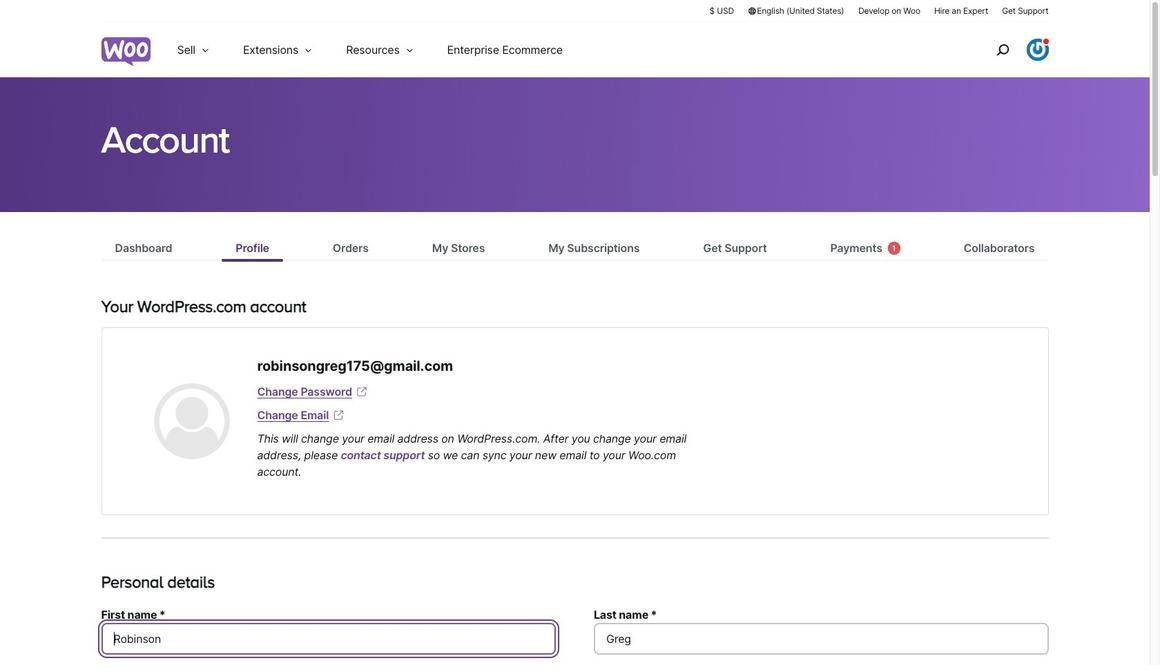 Task type: vqa. For each thing, say whether or not it's contained in the screenshot.
Search image
yes



Task type: locate. For each thing, give the bounding box(es) containing it.
None text field
[[594, 623, 1049, 655]]

None text field
[[101, 623, 556, 655]]

0 vertical spatial external link image
[[355, 385, 369, 399]]

open account menu image
[[1027, 39, 1049, 61]]

1 vertical spatial external link image
[[332, 408, 346, 422]]

external link image
[[355, 385, 369, 399], [332, 408, 346, 422]]

1 horizontal spatial external link image
[[355, 385, 369, 399]]

gravatar image image
[[154, 384, 230, 460]]



Task type: describe. For each thing, give the bounding box(es) containing it.
0 horizontal spatial external link image
[[332, 408, 346, 422]]

service navigation menu element
[[967, 27, 1049, 72]]

search image
[[992, 39, 1014, 61]]



